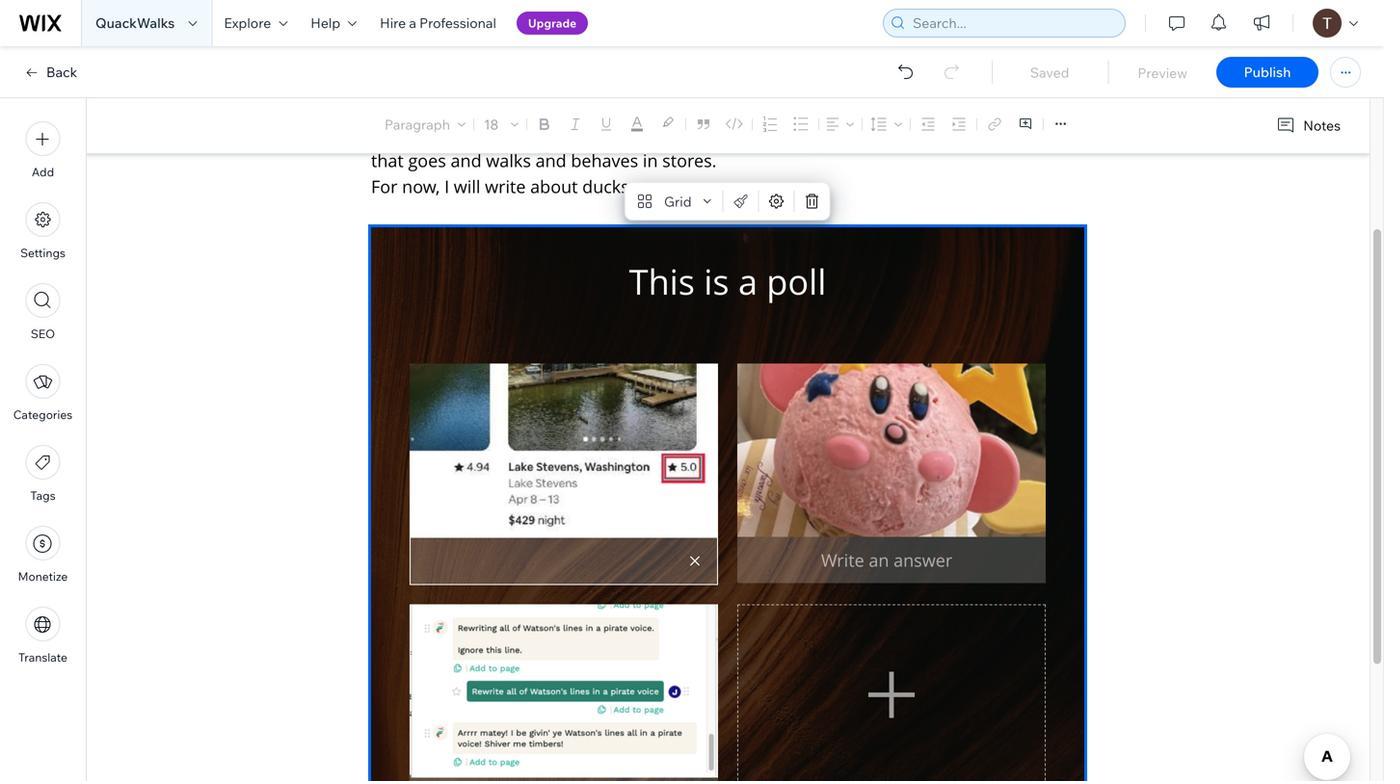 Task type: locate. For each thing, give the bounding box(es) containing it.
1 vertical spatial that
[[371, 149, 404, 172]]

walks
[[486, 149, 531, 172]]

help
[[311, 14, 340, 31]]

this up talk
[[371, 97, 404, 120]]

back button
[[23, 64, 77, 81]]

1 horizontal spatial i
[[705, 97, 709, 120]]

1 horizontal spatial a
[[488, 123, 498, 146]]

0 vertical spatial about
[[550, 97, 598, 120]]

a
[[409, 14, 416, 31], [827, 113, 835, 131], [488, 123, 498, 146]]

paragraph
[[385, 116, 450, 133]]

is inside button
[[814, 113, 824, 131]]

seo button
[[26, 283, 60, 341]]

i right later
[[705, 97, 709, 120]]

0 vertical spatial ducks.
[[602, 97, 654, 120]]

Write an answer text field
[[738, 537, 1046, 584]]

2 horizontal spatial will
[[914, 113, 934, 131]]

now,
[[402, 175, 440, 198]]

0 horizontal spatial is
[[409, 97, 421, 120]]

a left real
[[488, 123, 498, 146]]

and
[[547, 123, 578, 146], [451, 149, 482, 172], [536, 149, 567, 172]]

about up not
[[550, 97, 598, 120]]

0 horizontal spatial i
[[445, 175, 449, 198]]

will left talk
[[371, 123, 398, 146]]

None text field
[[410, 537, 718, 586]]

ducks. up fake
[[602, 97, 654, 120]]

seo
[[31, 327, 55, 341]]

about down me
[[436, 123, 484, 146]]

categories button
[[13, 364, 73, 422]]

is for a
[[814, 113, 824, 131]]

2 vertical spatial about
[[530, 175, 578, 198]]

is for just
[[409, 97, 421, 120]]

for
[[371, 175, 398, 198]]

write
[[485, 175, 526, 198]]

1 horizontal spatial is
[[814, 113, 824, 131]]

grid
[[664, 193, 692, 210]]

professional
[[420, 14, 496, 31]]

ducks. down 'behaves'
[[583, 175, 634, 198]]

menu
[[0, 110, 86, 677]]

is left just
[[409, 97, 421, 120]]

paragraph button
[[381, 111, 470, 138]]

1 horizontal spatial that
[[885, 113, 910, 131]]

Write an answer text field
[[410, 778, 718, 782]]

will left write
[[454, 175, 481, 198]]

help button
[[299, 0, 368, 46]]

quackwalks
[[95, 14, 175, 31]]

notes
[[1304, 117, 1341, 134]]

a left the button
[[827, 113, 835, 131]]

button
[[838, 113, 881, 131]]

about right write
[[530, 175, 578, 198]]

will left take
[[914, 113, 934, 131]]

this for this is a button that will take you somewhere
[[785, 113, 810, 131]]

this
[[371, 97, 404, 120], [785, 113, 810, 131]]

0 vertical spatial that
[[885, 113, 910, 131]]

0 vertical spatial i
[[705, 97, 709, 120]]

that
[[885, 113, 910, 131], [371, 149, 404, 172]]

ducks.
[[602, 97, 654, 120], [583, 175, 634, 198]]

0 horizontal spatial that
[[371, 149, 404, 172]]

this is a button that will take you somewhere button
[[773, 100, 1080, 144]]

this inside button
[[785, 113, 810, 131]]

is inside 'this is just me writing about ducks. later i will talk about a real and not fake duck that goes and walks and behaves in stores. for now, i will write about ducks.'
[[409, 97, 421, 120]]

later
[[658, 97, 700, 120]]

notes button
[[1269, 113, 1347, 139]]

will
[[914, 113, 934, 131], [371, 123, 398, 146], [454, 175, 481, 198]]

somewhere
[[995, 113, 1068, 131]]

just
[[426, 97, 455, 120]]

grid button
[[630, 188, 719, 215]]

this inside 'this is just me writing about ducks. later i will talk about a real and not fake duck that goes and walks and behaves in stores. for now, i will write about ducks.'
[[371, 97, 404, 120]]

is
[[409, 97, 421, 120], [814, 113, 824, 131]]

goes
[[408, 149, 446, 172]]

about
[[550, 97, 598, 120], [436, 123, 484, 146], [530, 175, 578, 198]]

0 horizontal spatial this
[[371, 97, 404, 120]]

add button
[[26, 121, 60, 179]]

talk
[[402, 123, 432, 146]]

a right the hire
[[409, 14, 416, 31]]

is left the button
[[814, 113, 824, 131]]

this left the button
[[785, 113, 810, 131]]

0 horizontal spatial a
[[409, 14, 416, 31]]

that right the button
[[885, 113, 910, 131]]

you
[[968, 113, 991, 131]]

i right now,
[[445, 175, 449, 198]]

that inside 'this is just me writing about ducks. later i will talk about a real and not fake duck that goes and walks and behaves in stores. for now, i will write about ducks.'
[[371, 149, 404, 172]]

1 horizontal spatial this
[[785, 113, 810, 131]]

2 horizontal spatial a
[[827, 113, 835, 131]]

i
[[705, 97, 709, 120], [445, 175, 449, 198]]

writing
[[490, 97, 546, 120]]

that up for
[[371, 149, 404, 172]]

settings
[[20, 246, 65, 260]]

behaves
[[571, 149, 639, 172]]



Task type: describe. For each thing, give the bounding box(es) containing it.
upgrade button
[[517, 12, 588, 35]]

categories
[[13, 408, 73, 422]]

a inside button
[[827, 113, 835, 131]]

hire
[[380, 14, 406, 31]]

and down real
[[536, 149, 567, 172]]

real
[[502, 123, 543, 146]]

this for this is just me writing about ducks. later i will talk about a real and not fake duck that goes and walks and behaves in stores. for now, i will write about ducks.
[[371, 97, 404, 120]]

Search... field
[[907, 10, 1119, 37]]

0 horizontal spatial will
[[371, 123, 398, 146]]

that inside button
[[885, 113, 910, 131]]

1 vertical spatial ducks.
[[583, 175, 634, 198]]

me
[[460, 97, 486, 120]]

in
[[643, 149, 658, 172]]

settings button
[[20, 202, 65, 260]]

fake
[[623, 123, 663, 146]]

back
[[46, 64, 77, 81]]

this is a button that will take you somewhere
[[785, 113, 1068, 131]]

this is just me writing about ducks. later i will talk about a real and not fake duck that goes and walks and behaves in stores. for now, i will write about ducks.
[[371, 97, 721, 198]]

1 vertical spatial about
[[436, 123, 484, 146]]

translate button
[[18, 607, 67, 665]]

upgrade
[[528, 16, 577, 30]]

duck
[[667, 123, 706, 146]]

and left not
[[547, 123, 578, 146]]

a inside 'this is just me writing about ducks. later i will talk about a real and not fake duck that goes and walks and behaves in stores. for now, i will write about ducks.'
[[488, 123, 498, 146]]

tags
[[30, 489, 56, 503]]

will inside the this is a button that will take you somewhere button
[[914, 113, 934, 131]]

Ask your question text field
[[410, 261, 1046, 345]]

tags button
[[26, 445, 60, 503]]

and right 'goes'
[[451, 149, 482, 172]]

not
[[583, 123, 618, 146]]

take
[[938, 113, 964, 131]]

1 horizontal spatial will
[[454, 175, 481, 198]]

add
[[32, 165, 54, 179]]

menu containing add
[[0, 110, 86, 677]]

publish button
[[1217, 57, 1319, 88]]

monetize
[[18, 570, 68, 584]]

monetize button
[[18, 526, 68, 584]]

hire a professional
[[380, 14, 496, 31]]

hire a professional link
[[368, 0, 508, 46]]

stores.
[[663, 149, 717, 172]]

1 vertical spatial i
[[445, 175, 449, 198]]

translate
[[18, 651, 67, 665]]

explore
[[224, 14, 271, 31]]

publish
[[1244, 64, 1291, 81]]



Task type: vqa. For each thing, say whether or not it's contained in the screenshot.
Somewhere at the right top of the page
yes



